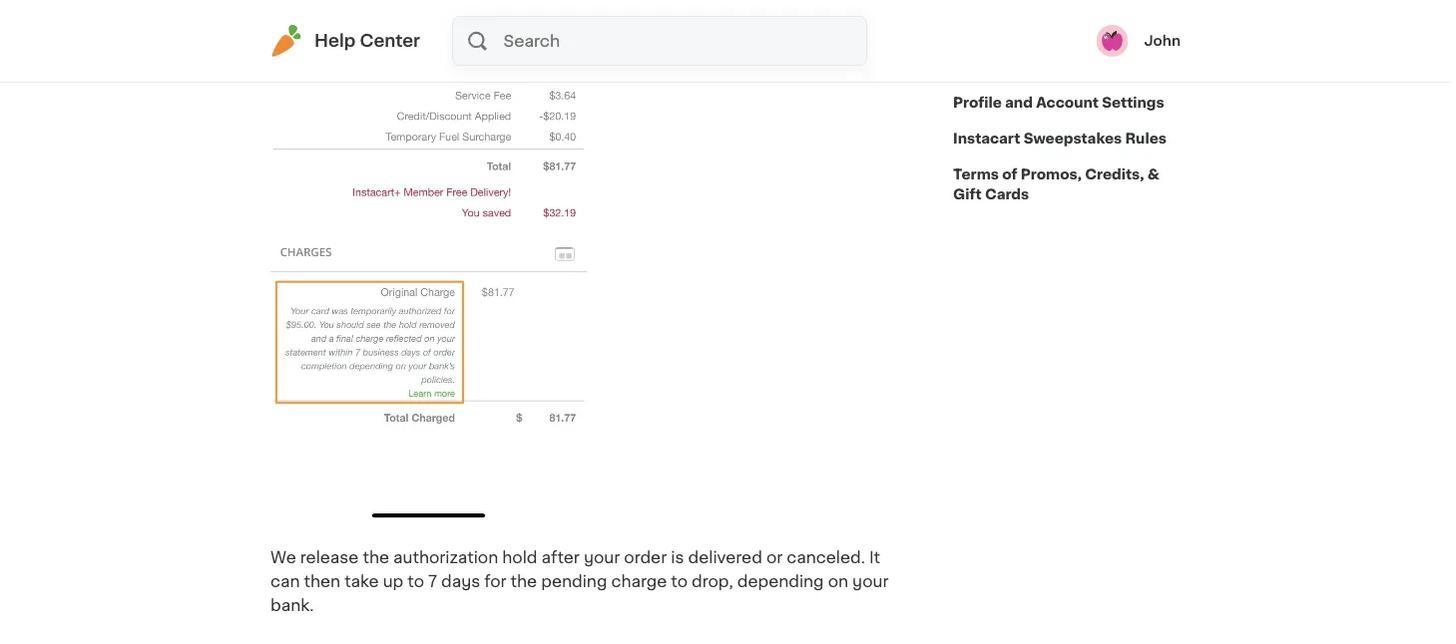 Task type: describe. For each thing, give the bounding box(es) containing it.
1 vertical spatial the
[[511, 574, 537, 590]]

on
[[828, 574, 848, 590]]

can
[[271, 574, 300, 590]]

fees
[[1112, 24, 1147, 38]]

of
[[1002, 168, 1018, 182]]

profile
[[953, 96, 1002, 110]]

john link
[[1096, 25, 1181, 57]]

how to use ebt snap
[[953, 60, 1112, 74]]

ebt
[[1038, 60, 1067, 74]]

promos,
[[1021, 168, 1082, 182]]

authorization
[[393, 550, 498, 566]]

days
[[441, 574, 480, 590]]

profile and account settings link
[[953, 85, 1165, 121]]

and
[[1005, 96, 1033, 110]]

we release the authorization hold after your order is delivered or canceled. it can then take up to 7 days for the pending charge to drop,
[[271, 550, 880, 590]]

terms of promos, credits, & gift cards
[[953, 168, 1160, 202]]

depending
[[737, 574, 824, 590]]

depending on your bank.
[[271, 574, 889, 614]]

up
[[383, 574, 404, 590]]

rules
[[1125, 132, 1167, 146]]

7
[[428, 574, 437, 590]]

user avatar image
[[1096, 25, 1128, 57]]

2 horizontal spatial to
[[990, 60, 1005, 74]]

instacart sweepstakes rules
[[953, 132, 1167, 146]]

cards
[[985, 188, 1029, 202]]

then
[[304, 574, 341, 590]]

after
[[542, 550, 580, 566]]

we
[[271, 550, 296, 566]]

help center link
[[271, 25, 420, 57]]

gift
[[953, 188, 982, 202]]

center
[[360, 32, 420, 49]]

bank.
[[271, 598, 314, 614]]

Search search field
[[502, 17, 866, 65]]

0 horizontal spatial &
[[1096, 24, 1108, 38]]

0 horizontal spatial to
[[408, 574, 424, 590]]

is
[[671, 550, 684, 566]]

1 horizontal spatial to
[[671, 574, 688, 590]]

help
[[314, 32, 356, 49]]

take
[[345, 574, 379, 590]]

your inside depending on your bank.
[[853, 574, 889, 590]]

instacart image
[[271, 25, 302, 57]]

0 horizontal spatial the
[[363, 550, 389, 566]]

it
[[869, 550, 880, 566]]



Task type: vqa. For each thing, say whether or not it's contained in the screenshot.
6:40Pm
no



Task type: locate. For each thing, give the bounding box(es) containing it.
the down hold
[[511, 574, 537, 590]]

the up the take
[[363, 550, 389, 566]]

terms of promos, credits, & gift cards link
[[953, 157, 1181, 213]]

terms
[[953, 168, 999, 182]]

1 vertical spatial &
[[1148, 168, 1160, 182]]

& down rules
[[1148, 168, 1160, 182]]

&
[[1096, 24, 1108, 38], [1148, 168, 1160, 182]]

0 vertical spatial your
[[584, 550, 620, 566]]

settings
[[1102, 96, 1165, 110]]

help center
[[314, 32, 420, 49]]

1 horizontal spatial the
[[511, 574, 537, 590]]

1 horizontal spatial &
[[1148, 168, 1160, 182]]

the
[[363, 550, 389, 566], [511, 574, 537, 590]]

your
[[584, 550, 620, 566], [853, 574, 889, 590]]

0 horizontal spatial your
[[584, 550, 620, 566]]

& inside "terms of promos, credits, & gift cards"
[[1148, 168, 1160, 182]]

your up pending
[[584, 550, 620, 566]]

instacart
[[953, 132, 1021, 146]]

how to use ebt snap link
[[953, 49, 1112, 85]]

credits,
[[1085, 168, 1144, 182]]

to left use
[[990, 60, 1005, 74]]

your inside we release the authorization hold after your order is delivered or canceled. it can then take up to 7 days for the pending charge to drop,
[[584, 550, 620, 566]]

john
[[1144, 34, 1181, 48]]

to
[[990, 60, 1005, 74], [408, 574, 424, 590], [671, 574, 688, 590]]

hold
[[502, 550, 538, 566]]

authholdwarning.png image
[[271, 81, 587, 524]]

pricing,
[[953, 24, 1010, 38]]

pricing, discounts, & fees
[[953, 24, 1147, 38]]

1 vertical spatial your
[[853, 574, 889, 590]]

order
[[624, 550, 667, 566]]

instacart sweepstakes rules link
[[953, 121, 1167, 157]]

account
[[1036, 96, 1099, 110]]

to down is
[[671, 574, 688, 590]]

or
[[766, 550, 783, 566]]

your down it
[[853, 574, 889, 590]]

delivered
[[688, 550, 762, 566]]

for
[[484, 574, 507, 590]]

pending
[[541, 574, 607, 590]]

discounts,
[[1013, 24, 1093, 38]]

1 horizontal spatial your
[[853, 574, 889, 590]]

to left 7
[[408, 574, 424, 590]]

& left 'fees'
[[1096, 24, 1108, 38]]

0 vertical spatial &
[[1096, 24, 1108, 38]]

release
[[300, 550, 359, 566]]

snap
[[1070, 60, 1112, 74]]

pricing, discounts, & fees link
[[953, 13, 1147, 49]]

how
[[953, 60, 986, 74]]

drop,
[[692, 574, 733, 590]]

canceled.
[[787, 550, 865, 566]]

0 vertical spatial the
[[363, 550, 389, 566]]

use
[[1008, 60, 1035, 74]]

profile and account settings
[[953, 96, 1165, 110]]

sweepstakes
[[1024, 132, 1122, 146]]

charge
[[611, 574, 667, 590]]



